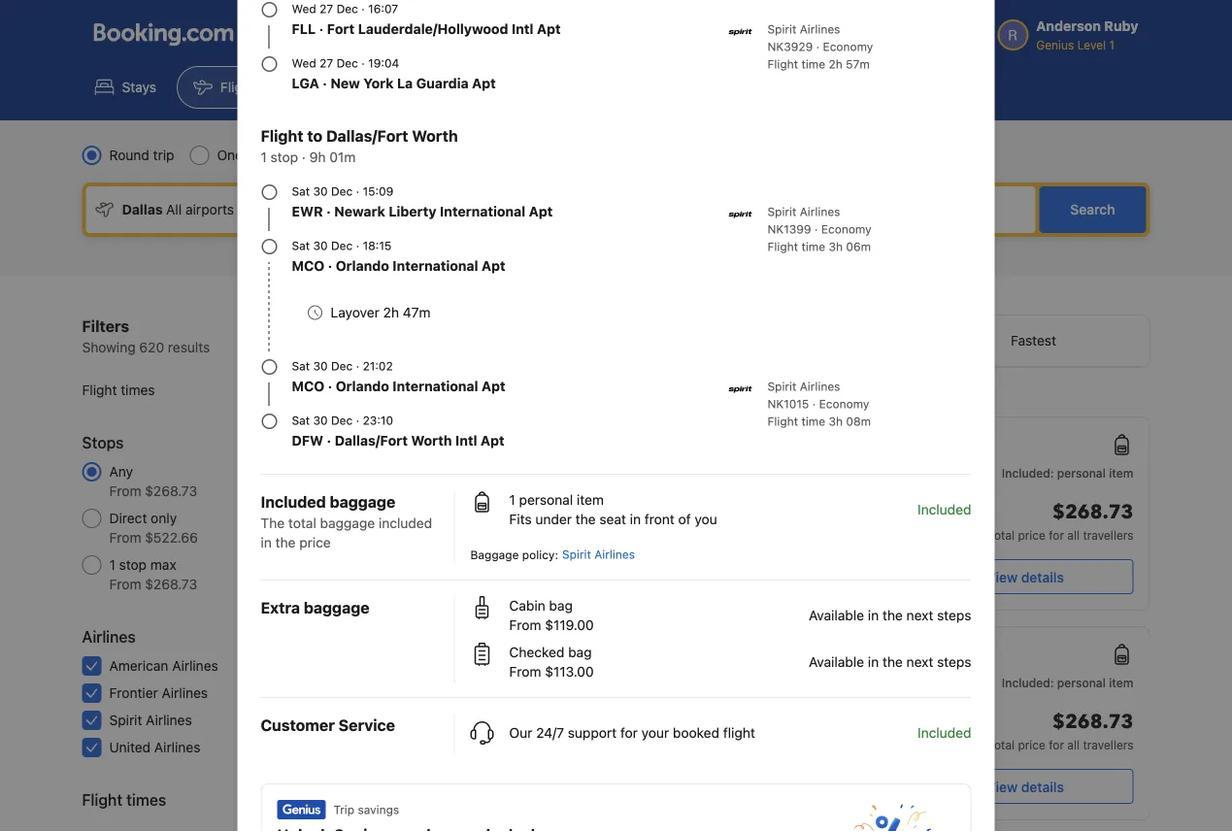 Task type: vqa. For each thing, say whether or not it's contained in the screenshot.
the Baggage policy: Spirit Airlines
yes



Task type: describe. For each thing, give the bounding box(es) containing it.
mco for sat 30 dec · 21:02 mco · orlando international apt
[[292, 378, 324, 394]]

prices
[[455, 385, 489, 399]]

frontier
[[109, 685, 158, 701]]

all inside button
[[402, 318, 416, 334]]

30 inside 15:09 ewr . 30 dec
[[569, 547, 584, 560]]

nk3929
[[768, 40, 813, 53]]

of
[[678, 511, 691, 527]]

30 for sat 30 dec · 21:02 mco · orlando international apt
[[313, 359, 328, 373]]

airlines inside the "baggage policy: spirit airlines"
[[594, 548, 635, 561]]

1 flight times from the top
[[82, 382, 155, 398]]

dec for sat 30 dec · 21:02 mco · orlando international apt
[[331, 359, 353, 373]]

personal inside 1 personal item fits under the seat in front of you
[[519, 492, 573, 508]]

sat for sat 30 dec · 23:10 dfw · dallas/fort worth intl apt
[[292, 414, 310, 427]]

baggage left fees at the right top
[[682, 385, 730, 399]]

$268.73 total price for all travellers for first view details button from the bottom of the page
[[988, 709, 1134, 752]]

dec for sat 30 dec · 23:10 dfw · dallas/fort worth intl apt
[[331, 414, 353, 427]]

reset for reset
[[381, 790, 416, 806]]

airlines up american
[[82, 628, 136, 646]]

flight to dallas/fort worth 1 stop · 9h 01m
[[261, 127, 458, 165]]

car
[[474, 79, 496, 95]]

1 personal item fits under the seat in front of you
[[509, 492, 717, 527]]

one way
[[217, 147, 271, 163]]

from for cabin bag
[[509, 617, 541, 633]]

trip
[[334, 803, 354, 817]]

1 for 1 stop
[[695, 461, 700, 475]]

$119.00
[[545, 617, 594, 633]]

flight down showing
[[82, 382, 117, 398]]

· left 21:02
[[356, 359, 359, 373]]

· up layover
[[328, 258, 332, 274]]

airlines inside the spirit airlines nk1015 · economy flight time 3h 08m
[[800, 380, 840, 393]]

the inside 1 personal item fits under the seat in front of you
[[576, 511, 596, 527]]

flight + hotel link
[[282, 66, 427, 109]]

9h inside "flight to dallas/fort worth 1 stop · 9h 01m"
[[309, 149, 326, 165]]

08:57 dfw . 27 dec
[[533, 645, 608, 682]]

baggage up included
[[330, 493, 395, 511]]

57m
[[846, 57, 870, 71]]

$268.73 inside any from $268.73
[[145, 483, 197, 499]]

intl for worth
[[455, 433, 477, 449]]

included: for 2nd view details button from the bottom of the page
[[1002, 466, 1054, 480]]

multi-city
[[314, 147, 373, 163]]

in inside 1 personal item fits under the seat in front of you
[[630, 511, 641, 527]]

american airlines
[[109, 658, 218, 674]]

guardia
[[416, 75, 469, 91]]

dec for wed 27 dec · 19:04 lga · new york la guardia apt
[[337, 56, 358, 70]]

· left the 16:07
[[361, 2, 365, 16]]

international inside sat 30 dec · 15:09 ewr · newark liberty international apt
[[440, 203, 526, 219]]

620
[[139, 339, 164, 355]]

stop inside "flight to dallas/fort worth 1 stop · 9h 01m"
[[271, 149, 298, 165]]

flights link
[[177, 66, 279, 109]]

city
[[351, 147, 373, 163]]

service
[[339, 716, 395, 735]]

max
[[150, 557, 176, 573]]

dallas/fort inside "flight to dallas/fort worth 1 stop · 9h 01m"
[[326, 127, 408, 145]]

stop for 1 stop max from $268.73
[[119, 557, 147, 573]]

15:09 for 15:09 ewr . 30 dec
[[533, 524, 577, 542]]

united
[[109, 739, 151, 755]]

flight + hotel
[[326, 79, 410, 95]]

. down 22:11
[[836, 664, 846, 678]]

savings
[[358, 803, 399, 817]]

flight down united
[[82, 791, 122, 809]]

car rentals
[[474, 79, 543, 95]]

reset all
[[363, 318, 416, 334]]

fees
[[733, 385, 756, 399]]

08:57
[[533, 645, 579, 664]]

steps for $119.00
[[937, 607, 971, 623]]

wed for fll
[[292, 2, 316, 16]]

item inside 1 personal item fits under the seat in front of you
[[577, 492, 604, 508]]

time for fort lauderdale/hollywood intl apt
[[801, 57, 825, 71]]

one
[[217, 147, 243, 163]]

baggage right extra
[[304, 599, 369, 617]]

1 stop
[[695, 461, 728, 475]]

your
[[641, 725, 669, 741]]

1 vertical spatial 01m
[[706, 523, 729, 537]]

international for sat 30 dec · 18:15 mco · orlando international apt
[[393, 258, 478, 274]]

available in the next steps for $119.00
[[809, 607, 971, 623]]

airlines up frontier airlines
[[172, 658, 218, 674]]

details for 2nd view details button from the bottom of the page
[[1021, 569, 1064, 585]]

stays link
[[78, 66, 173, 109]]

22:11
[[845, 645, 885, 664]]

front
[[645, 511, 675, 527]]

sat 30 dec · 18:15 mco · orlando international apt
[[292, 239, 505, 274]]

search
[[1070, 201, 1115, 217]]

baggage right 'total'
[[320, 515, 375, 531]]

baggage
[[470, 548, 519, 562]]

18:15
[[363, 239, 392, 252]]

$268.73 total price for all travellers for 2nd view details button from the bottom of the page
[[988, 499, 1134, 542]]

flight
[[723, 725, 755, 741]]

spirit airlines image
[[729, 378, 752, 401]]

economy for orlando international apt
[[819, 397, 869, 411]]

airlines down 'american airlines' at the left bottom
[[162, 685, 208, 701]]

there
[[572, 385, 601, 399]]

· down layover
[[328, 378, 332, 394]]

newark
[[334, 203, 385, 219]]

2 vertical spatial 9h
[[689, 733, 703, 747]]

27 for new
[[320, 56, 333, 70]]

airlines inside spirit airlines nk3929 · economy flight time 2h 57m
[[800, 22, 840, 36]]

support
[[568, 725, 617, 741]]

orlando for sat 30 dec · 21:02 mco · orlando international apt
[[336, 378, 389, 394]]

total
[[288, 515, 316, 531]]

0 vertical spatial times
[[121, 382, 155, 398]]

· left the 18:15
[[356, 239, 359, 252]]

01m inside "flight to dallas/fort worth 1 stop · 9h 01m"
[[329, 149, 356, 165]]

2 vertical spatial 01m
[[706, 733, 729, 747]]

2 vertical spatial spirit airlines
[[109, 712, 192, 728]]

car rentals link
[[431, 66, 559, 109]]

total for first view details button from the bottom of the page
[[988, 738, 1015, 752]]

flight inside the spirit airlines nk1015 · economy flight time 3h 08m
[[768, 415, 798, 428]]

08m
[[846, 415, 871, 428]]

sat 30 dec · 15:09 ewr · newark liberty international apt
[[292, 184, 553, 219]]

fastest button
[[918, 316, 1149, 366]]

77
[[401, 510, 416, 526]]

spirit down baggage
[[471, 579, 500, 592]]

showing 620 results
[[82, 339, 210, 355]]

flight inside 'flight + hotel' link
[[326, 79, 361, 95]]

for for first view details button from the bottom of the page
[[1049, 738, 1064, 752]]

21:02
[[363, 359, 393, 373]]

ewr inside sat 30 dec · 15:09 ewr · newark liberty international apt
[[292, 203, 323, 219]]

to
[[307, 127, 323, 145]]

wed 27 dec · 19:04 lga · new york la guardia apt
[[292, 56, 496, 91]]

· left 19:04
[[361, 56, 365, 70]]

results
[[168, 339, 210, 355]]

travellers for first view details button from the bottom of the page
[[1083, 738, 1134, 752]]

15:09 for 15:09
[[533, 734, 577, 752]]

york
[[363, 75, 394, 91]]

from inside 1 stop max from $268.73
[[109, 576, 141, 592]]

any from $268.73
[[109, 464, 197, 499]]

next for from $113.00
[[907, 654, 933, 670]]

bag for checked bag
[[568, 644, 592, 660]]

additional
[[625, 385, 678, 399]]

dec for wed 27 dec · 16:07 fll · fort lauderdale/hollywood intl apt
[[337, 2, 358, 16]]

sat 30 dec · 21:02 mco · orlando international apt
[[292, 359, 505, 394]]

you
[[695, 511, 717, 527]]

16:07
[[368, 2, 398, 16]]

· left newark
[[326, 203, 331, 219]]

spirit airlines nk3929 · economy flight time 2h 57m
[[768, 22, 873, 71]]

fll
[[292, 21, 316, 37]]

stops
[[82, 434, 124, 452]]

15:09 inside sat 30 dec · 15:09 ewr · newark liberty international apt
[[363, 184, 394, 198]]

airlines up cabin
[[504, 579, 544, 592]]

included
[[379, 515, 432, 531]]

sat for sat 30 dec · 18:15 mco · orlando international apt
[[292, 239, 310, 252]]

rentals
[[500, 79, 543, 95]]

0 vertical spatial spirit airlines
[[471, 490, 544, 504]]

baggage policy: spirit airlines
[[470, 548, 635, 562]]

23:10
[[363, 414, 393, 427]]

· right lga
[[323, 75, 327, 91]]

apt inside sat 30 dec · 18:15 mco · orlando international apt
[[482, 258, 505, 274]]

price for 2nd view details button from the bottom of the page
[[1018, 528, 1046, 542]]

extra baggage
[[261, 599, 369, 617]]

policy:
[[522, 548, 558, 562]]

22
[[400, 685, 416, 701]]

way
[[246, 147, 271, 163]]

27 inside 08:57 dfw . 27 dec
[[570, 668, 584, 682]]

airlines down frontier airlines
[[146, 712, 192, 728]]

1 for 1 personal item fits under the seat in front of you
[[509, 492, 515, 508]]

lga
[[292, 75, 319, 91]]

personal for first view details button from the bottom of the page
[[1057, 676, 1106, 689]]

$268.73 inside 1 stop max from $268.73
[[145, 576, 197, 592]]

spirit up baggage
[[471, 490, 500, 504]]

time for newark liberty international apt
[[801, 240, 825, 253]]

dec inside 08:57 dfw . 27 dec
[[587, 668, 608, 682]]

reset for reset all
[[363, 318, 398, 334]]

ewr inside 15:09 ewr . 30 dec
[[533, 547, 559, 560]]

hotel
[[377, 79, 410, 95]]

2 flight times from the top
[[82, 791, 166, 809]]

airlines up fits
[[504, 490, 544, 504]]

available for from $113.00
[[809, 654, 864, 670]]



Task type: locate. For each thing, give the bounding box(es) containing it.
from inside cabin bag from $119.00
[[509, 617, 541, 633]]

30 down the multi-
[[313, 184, 328, 198]]

orlando
[[336, 258, 389, 274], [336, 378, 389, 394]]

2 view details button from the top
[[917, 769, 1134, 804]]

time down "nk1399"
[[801, 240, 825, 253]]

2 spirit airlines image from the top
[[729, 203, 752, 226]]

· right nk3929
[[816, 40, 820, 53]]

1 spirit airlines image from the top
[[729, 20, 752, 44]]

sat for sat 30 dec · 15:09 ewr · newark liberty international apt
[[292, 184, 310, 198]]

2 view from the top
[[987, 779, 1018, 795]]

included
[[261, 493, 326, 511], [918, 502, 971, 518], [918, 725, 971, 741]]

1 vertical spatial 2h
[[383, 304, 399, 320]]

2 sat from the top
[[292, 239, 310, 252]]

dec down the seat
[[587, 547, 609, 560]]

item
[[1109, 466, 1134, 480], [577, 492, 604, 508], [1109, 676, 1134, 689]]

0 vertical spatial all
[[402, 318, 416, 334]]

reset inside button
[[363, 318, 398, 334]]

sat inside sat 30 dec · 15:09 ewr · newark liberty international apt
[[292, 184, 310, 198]]

dec inside sat 30 dec · 21:02 mco · orlando international apt
[[331, 359, 353, 373]]

flight down "nk1015"
[[768, 415, 798, 428]]

47m
[[403, 304, 431, 320]]

0 vertical spatial steps
[[937, 607, 971, 623]]

0 horizontal spatial 2h
[[383, 304, 399, 320]]

0 vertical spatial reset
[[363, 318, 398, 334]]

personal for 2nd view details button from the bottom of the page
[[1057, 466, 1106, 480]]

dec inside wed 27 dec · 19:04 lga · new york la guardia apt
[[337, 56, 358, 70]]

from inside any from $268.73
[[109, 483, 141, 499]]

30 for sat 30 dec · 15:09 ewr · newark liberty international apt
[[313, 184, 328, 198]]

1 view from the top
[[987, 569, 1018, 585]]

1 vertical spatial 15:09
[[533, 524, 577, 542]]

flight inside 'spirit airlines nk1399 · economy flight time 3h 06m'
[[768, 240, 798, 253]]

international up the 47m
[[393, 258, 478, 274]]

0 horizontal spatial stop
[[119, 557, 147, 573]]

1 for 1 stop max from $268.73
[[109, 557, 115, 573]]

2 available in the next steps from the top
[[809, 654, 971, 670]]

1 steps from the top
[[937, 607, 971, 623]]

1 vertical spatial 3h
[[829, 415, 843, 428]]

dfw down 08:57
[[533, 668, 560, 682]]

2 view details from the top
[[987, 779, 1064, 795]]

$522.66
[[145, 530, 198, 546]]

0 vertical spatial view details
[[987, 569, 1064, 585]]

1 wed from the top
[[292, 2, 316, 16]]

. for 08:57
[[563, 664, 567, 678]]

booked
[[673, 725, 720, 741]]

1236
[[385, 464, 416, 480]]

1 available in the next steps from the top
[[809, 607, 971, 623]]

1 included: from the top
[[1002, 466, 1054, 480]]

1 time from the top
[[801, 57, 825, 71]]

1 vertical spatial view details button
[[917, 769, 1134, 804]]

economy up sat 30 dec · 15:09 ewr · newark liberty international apt
[[389, 147, 447, 163]]

1 details from the top
[[1021, 569, 1064, 585]]

. inside 08:57 dfw . 27 dec
[[563, 664, 567, 678]]

· left 23:10
[[356, 414, 359, 427]]

from for direct only
[[109, 530, 141, 546]]

sat inside sat 30 dec · 18:15 mco · orlando international apt
[[292, 239, 310, 252]]

from down checked
[[509, 664, 541, 680]]

spirit inside 'spirit airlines nk1399 · economy flight time 3h 06m'
[[768, 205, 797, 218]]

reset
[[363, 318, 398, 334], [381, 790, 416, 806]]

bag for cabin bag
[[549, 598, 573, 614]]

$268.73
[[145, 483, 197, 499], [1053, 499, 1134, 526], [145, 576, 197, 592], [1053, 709, 1134, 736]]

wed for lga
[[292, 56, 316, 70]]

dec for sat 30 dec · 15:09 ewr · newark liberty international apt
[[331, 184, 353, 198]]

0 vertical spatial worth
[[412, 127, 458, 145]]

trip
[[153, 147, 174, 163]]

0 vertical spatial bag
[[549, 598, 573, 614]]

sat left 23:10
[[292, 414, 310, 427]]

0 vertical spatial details
[[1021, 569, 1064, 585]]

apt inside sat 30 dec · 23:10 dfw · dallas/fort worth intl apt
[[481, 433, 505, 449]]

ewr left newark
[[292, 203, 323, 219]]

worth inside sat 30 dec · 23:10 dfw · dallas/fort worth intl apt
[[411, 433, 452, 449]]

airlines down the seat
[[594, 548, 635, 561]]

worth inside "flight to dallas/fort worth 1 stop · 9h 01m"
[[412, 127, 458, 145]]

·
[[361, 2, 365, 16], [319, 21, 324, 37], [816, 40, 820, 53], [361, 56, 365, 70], [323, 75, 327, 91], [302, 149, 306, 165], [356, 184, 359, 198], [326, 203, 331, 219], [815, 222, 818, 236], [356, 239, 359, 252], [328, 258, 332, 274], [356, 359, 359, 373], [328, 378, 332, 394], [812, 397, 816, 411], [356, 414, 359, 427], [327, 433, 331, 449]]

30 inside sat 30 dec · 18:15 mco · orlando international apt
[[313, 239, 328, 252]]

time down nk3929
[[801, 57, 825, 71]]

3h left '08m'
[[829, 415, 843, 428]]

intl up rentals
[[512, 21, 534, 37]]

9h
[[309, 149, 326, 165], [689, 523, 703, 537], [689, 733, 703, 747]]

3h for orlando international apt
[[829, 415, 843, 428]]

2h left 57m
[[829, 57, 843, 71]]

15:09 up newark
[[363, 184, 394, 198]]

· right "nk1399"
[[815, 222, 818, 236]]

details
[[1021, 569, 1064, 585], [1021, 779, 1064, 795]]

wed inside wed 27 dec · 16:07 fll · fort lauderdale/hollywood intl apt
[[292, 2, 316, 16]]

2 steps from the top
[[937, 654, 971, 670]]

1 orlando from the top
[[336, 258, 389, 274]]

1 down direct
[[109, 557, 115, 573]]

wed inside wed 27 dec · 19:04 lga · new york la guardia apt
[[292, 56, 316, 70]]

additional baggage fees link
[[625, 385, 756, 399]]

0 vertical spatial personal
[[1057, 466, 1106, 480]]

spirit airlines image for newark liberty international apt
[[729, 203, 752, 226]]

fort
[[327, 21, 355, 37]]

. for 15:09
[[563, 543, 566, 556]]

bag inside checked bag from $113.00
[[568, 644, 592, 660]]

9h 01m right the your
[[689, 733, 729, 747]]

flight times
[[82, 382, 155, 398], [82, 791, 166, 809]]

available in the next steps
[[809, 607, 971, 623], [809, 654, 971, 670]]

view
[[987, 569, 1018, 585], [987, 779, 1018, 795]]

orlando for sat 30 dec · 18:15 mco · orlando international apt
[[336, 258, 389, 274]]

included baggage the total baggage included in the price
[[261, 493, 432, 551]]

spirit inside the "baggage policy: spirit airlines"
[[562, 548, 591, 561]]

1 vertical spatial included: personal item
[[1002, 676, 1134, 689]]

. inside 15:09 ewr . 30 dec
[[563, 543, 566, 556]]

spirit up "nk1015"
[[768, 380, 797, 393]]

time inside the spirit airlines nk1015 · economy flight time 3h 08m
[[801, 415, 825, 428]]

0 vertical spatial included:
[[1002, 466, 1054, 480]]

1 horizontal spatial dfw
[[533, 668, 560, 682]]

06m
[[846, 240, 871, 253]]

0 vertical spatial available in the next steps
[[809, 607, 971, 623]]

1 3h from the top
[[829, 240, 843, 253]]

orlando inside sat 30 dec · 18:15 mco · orlando international apt
[[336, 258, 389, 274]]

· inside "flight to dallas/fort worth 1 stop · 9h 01m"
[[302, 149, 306, 165]]

total for 2nd view details button from the bottom of the page
[[988, 528, 1015, 542]]

included: personal item for 2nd view details button from the bottom of the page
[[1002, 466, 1134, 480]]

spirit inside spirit airlines nk3929 · economy flight time 2h 57m
[[768, 22, 797, 36]]

27 up 'fort'
[[320, 2, 333, 16]]

3 sat from the top
[[292, 359, 310, 373]]

27 up new
[[320, 56, 333, 70]]

spirit airlines link
[[562, 548, 635, 561]]

1 horizontal spatial intl
[[512, 21, 534, 37]]

tab list
[[82, 819, 416, 831]]

2 vertical spatial 27
[[570, 668, 584, 682]]

spirit airlines
[[471, 490, 544, 504], [471, 579, 544, 592], [109, 712, 192, 728]]

0 vertical spatial view
[[987, 569, 1018, 585]]

from
[[109, 483, 141, 499], [109, 530, 141, 546], [109, 576, 141, 592], [509, 617, 541, 633], [509, 664, 541, 680]]

2 available from the top
[[809, 654, 864, 670]]

2 horizontal spatial stop
[[703, 461, 728, 475]]

· inside the spirit airlines nk1015 · economy flight time 3h 08m
[[812, 397, 816, 411]]

economy inside the spirit airlines nk1015 · economy flight time 3h 08m
[[819, 397, 869, 411]]

1 vertical spatial ewr
[[533, 547, 559, 560]]

bag up the $113.00
[[568, 644, 592, 660]]

included: for first view details button from the bottom of the page
[[1002, 676, 1054, 689]]

1 vertical spatial stop
[[703, 461, 728, 475]]

round
[[109, 147, 149, 163]]

economy for fort lauderdale/hollywood intl apt
[[823, 40, 873, 53]]

international up sat 30 dec · 23:10 dfw · dallas/fort worth intl apt
[[393, 378, 478, 394]]

intl for lauderdale/hollywood
[[512, 21, 534, 37]]

economy up '08m'
[[819, 397, 869, 411]]

the
[[261, 515, 285, 531]]

international
[[440, 203, 526, 219], [393, 258, 478, 274], [393, 378, 478, 394]]

economy up 57m
[[823, 40, 873, 53]]

ewr down under
[[533, 547, 559, 560]]

· left the multi-
[[302, 149, 306, 165]]

dec inside wed 27 dec · 16:07 fll · fort lauderdale/hollywood intl apt
[[337, 2, 358, 16]]

1 total from the top
[[988, 528, 1015, 542]]

stop inside 1 stop max from $268.73
[[119, 557, 147, 573]]

2h inside spirit airlines nk3929 · economy flight time 2h 57m
[[829, 57, 843, 71]]

2 vertical spatial international
[[393, 378, 478, 394]]

1 mco from the top
[[292, 258, 324, 274]]

0 vertical spatial international
[[440, 203, 526, 219]]

orlando inside sat 30 dec · 21:02 mco · orlando international apt
[[336, 378, 389, 394]]

from down any
[[109, 483, 141, 499]]

1 inside "flight to dallas/fort worth 1 stop · 9h 01m"
[[261, 149, 267, 165]]

27 for fort
[[320, 2, 333, 16]]

0 vertical spatial time
[[801, 57, 825, 71]]

1 vertical spatial spirit airlines
[[471, 579, 544, 592]]

1 vertical spatial available
[[809, 654, 864, 670]]

2 $268.73 total price for all travellers from the top
[[988, 709, 1134, 752]]

sat left the 18:15
[[292, 239, 310, 252]]

apt inside sat 30 dec · 15:09 ewr · newark liberty international apt
[[529, 203, 553, 219]]

spirit airlines image left nk3929
[[729, 20, 752, 44]]

30 inside sat 30 dec · 15:09 ewr · newark liberty international apt
[[313, 184, 328, 198]]

flight inside "flight to dallas/fort worth 1 stop · 9h 01m"
[[261, 127, 303, 145]]

0 vertical spatial available
[[809, 607, 864, 623]]

spirit up united
[[109, 712, 142, 728]]

worth
[[412, 127, 458, 145], [411, 433, 452, 449]]

1 vertical spatial view details
[[987, 779, 1064, 795]]

1 vertical spatial mco
[[292, 378, 324, 394]]

times down the united airlines
[[126, 791, 166, 809]]

dec inside sat 30 dec · 23:10 dfw · dallas/fort worth intl apt
[[331, 414, 353, 427]]

from inside 'direct only from $522.66'
[[109, 530, 141, 546]]

lauderdale/hollywood
[[358, 21, 508, 37]]

next
[[907, 607, 933, 623], [907, 654, 933, 670]]

mco inside sat 30 dec · 21:02 mco · orlando international apt
[[292, 378, 324, 394]]

1 $268.73 total price for all travellers from the top
[[988, 499, 1134, 542]]

3h left 06m
[[829, 240, 843, 253]]

airlines right united
[[154, 739, 200, 755]]

1 vertical spatial travellers
[[1083, 738, 1134, 752]]

0 vertical spatial 15:09
[[363, 184, 394, 198]]

2 next from the top
[[907, 654, 933, 670]]

dec inside sat 30 dec · 15:09 ewr · newark liberty international apt
[[331, 184, 353, 198]]

0 vertical spatial 2h
[[829, 57, 843, 71]]

cabin
[[509, 598, 545, 614]]

view details for 2nd view details button from the bottom of the page
[[987, 569, 1064, 585]]

1 horizontal spatial ewr
[[533, 547, 559, 560]]

for for 2nd view details button from the bottom of the page
[[1049, 528, 1064, 542]]

extra
[[261, 599, 300, 617]]

cabin bag from $119.00
[[509, 598, 594, 633]]

1 vertical spatial 9h
[[689, 523, 703, 537]]

layover
[[331, 304, 379, 320]]

in inside included baggage the total baggage included in the price
[[261, 535, 272, 551]]

9h 01m right front
[[689, 523, 729, 537]]

1 vertical spatial dallas/fort
[[335, 433, 408, 449]]

2 vertical spatial all
[[1067, 738, 1080, 752]]

dallas/fort up city
[[326, 127, 408, 145]]

1 vertical spatial view
[[987, 779, 1018, 795]]

flight down "nk1399"
[[768, 240, 798, 253]]

1 vertical spatial dfw
[[533, 668, 560, 682]]

2 time from the top
[[801, 240, 825, 253]]

next for from $119.00
[[907, 607, 933, 623]]

flight up way
[[261, 127, 303, 145]]

seat
[[599, 511, 626, 527]]

$113.00
[[545, 664, 594, 680]]

search button
[[1039, 186, 1146, 233]]

9h 01m
[[689, 523, 729, 537], [689, 733, 729, 747]]

total
[[988, 528, 1015, 542], [988, 738, 1015, 752]]

included: personal item for first view details button from the bottom of the page
[[1002, 676, 1134, 689]]

nk1015
[[768, 397, 809, 411]]

2 wed from the top
[[292, 56, 316, 70]]

la
[[397, 75, 413, 91]]

1 vertical spatial intl
[[455, 433, 477, 449]]

view details
[[987, 569, 1064, 585], [987, 779, 1064, 795]]

new
[[331, 75, 360, 91]]

spirit inside the spirit airlines nk1015 · economy flight time 3h 08m
[[768, 380, 797, 393]]

view details for first view details button from the bottom of the page
[[987, 779, 1064, 795]]

all for 2nd view details button from the bottom of the page
[[1067, 528, 1080, 542]]

0 horizontal spatial intl
[[455, 433, 477, 449]]

travellers for 2nd view details button from the bottom of the page
[[1083, 528, 1134, 542]]

flight inside spirit airlines nk3929 · economy flight time 2h 57m
[[768, 57, 798, 71]]

genius image
[[277, 800, 326, 819], [277, 800, 326, 819], [846, 804, 932, 831]]

reset all button
[[363, 315, 416, 338]]

· inside spirit airlines nk3929 · economy flight time 2h 57m
[[816, 40, 820, 53]]

1 right one
[[261, 149, 267, 165]]

3h inside 'spirit airlines nk1399 · economy flight time 3h 06m'
[[829, 240, 843, 253]]

1 vertical spatial included:
[[1002, 676, 1054, 689]]

orlando down the 18:15
[[336, 258, 389, 274]]

wed up fll
[[292, 2, 316, 16]]

worth up 1236
[[411, 433, 452, 449]]

1 included: personal item from the top
[[1002, 466, 1134, 480]]

30 inside sat 30 dec · 21:02 mco · orlando international apt
[[313, 359, 328, 373]]

dec up 'fort'
[[337, 2, 358, 16]]

international for sat 30 dec · 21:02 mco · orlando international apt
[[393, 378, 478, 394]]

1 sat from the top
[[292, 184, 310, 198]]

2 3h from the top
[[829, 415, 843, 428]]

2 orlando from the top
[[336, 378, 389, 394]]

1 vertical spatial 9h 01m
[[689, 733, 729, 747]]

$268.73 total price for all travellers
[[988, 499, 1134, 542], [988, 709, 1134, 752]]

fastest
[[1011, 333, 1056, 349]]

under
[[535, 511, 572, 527]]

flight times down showing
[[82, 382, 155, 398]]

1 vertical spatial worth
[[411, 433, 452, 449]]

dec inside 15:09 ewr . 30 dec
[[587, 547, 609, 560]]

2 9h 01m from the top
[[689, 733, 729, 747]]

dec left 21:02
[[331, 359, 353, 373]]

1 vertical spatial orlando
[[336, 378, 389, 394]]

0 vertical spatial mco
[[292, 258, 324, 274]]

15:09 right our
[[533, 734, 577, 752]]

0 vertical spatial $268.73 total price for all travellers
[[988, 499, 1134, 542]]

1 vertical spatial bag
[[568, 644, 592, 660]]

bag up $119.00
[[549, 598, 573, 614]]

1 view details from the top
[[987, 569, 1064, 585]]

· right fll
[[319, 21, 324, 37]]

time down "nk1015"
[[801, 415, 825, 428]]

1 vertical spatial flight times
[[82, 791, 166, 809]]

1 available from the top
[[809, 607, 864, 623]]

airlines up nk3929
[[800, 22, 840, 36]]

2 vertical spatial 15:09
[[533, 734, 577, 752]]

30 right policy:
[[569, 547, 584, 560]]

1 vertical spatial all
[[1067, 528, 1080, 542]]

international inside sat 30 dec · 18:15 mco · orlando international apt
[[393, 258, 478, 274]]

0 vertical spatial spirit airlines image
[[729, 20, 752, 44]]

0 vertical spatial intl
[[512, 21, 534, 37]]

customer
[[261, 716, 335, 735]]

reset right trip
[[381, 790, 416, 806]]

our 24/7 support for your booked flight
[[509, 725, 755, 741]]

0 vertical spatial dallas/fort
[[326, 127, 408, 145]]

available in the next steps for $113.00
[[809, 654, 971, 670]]

9h right front
[[689, 523, 703, 537]]

spirit airlines up cabin
[[471, 579, 544, 592]]

from inside checked bag from $113.00
[[509, 664, 541, 680]]

sat inside sat 30 dec · 23:10 dfw · dallas/fort worth intl apt
[[292, 414, 310, 427]]

mco for sat 30 dec · 18:15 mco · orlando international apt
[[292, 258, 324, 274]]

1 vertical spatial next
[[907, 654, 933, 670]]

0 vertical spatial 01m
[[329, 149, 356, 165]]

15:09 up the "baggage policy: spirit airlines"
[[533, 524, 577, 542]]

1 vertical spatial personal
[[519, 492, 573, 508]]

frontier airlines
[[109, 685, 208, 701]]

3h for newark liberty international apt
[[829, 240, 843, 253]]

27 down 08:57
[[570, 668, 584, 682]]

0 vertical spatial travellers
[[1083, 528, 1134, 542]]

1 vertical spatial steps
[[937, 654, 971, 670]]

1 horizontal spatial 2h
[[829, 57, 843, 71]]

2 mco from the top
[[292, 378, 324, 394]]

the inside included baggage the total baggage included in the price
[[275, 535, 296, 551]]

3h
[[829, 240, 843, 253], [829, 415, 843, 428]]

1 vertical spatial details
[[1021, 779, 1064, 795]]

ewr
[[292, 203, 323, 219], [533, 547, 559, 560]]

dec
[[337, 2, 358, 16], [337, 56, 358, 70], [331, 184, 353, 198], [331, 239, 353, 252], [331, 359, 353, 373], [331, 414, 353, 427], [587, 547, 609, 560], [587, 668, 608, 682]]

price for first view details button from the bottom of the page
[[1018, 738, 1046, 752]]

1 vertical spatial available in the next steps
[[809, 654, 971, 670]]

1 vertical spatial $268.73 total price for all travellers
[[988, 709, 1134, 752]]

spirit airlines image
[[729, 20, 752, 44], [729, 203, 752, 226]]

change
[[518, 385, 558, 399]]

1 view details button from the top
[[917, 559, 1134, 594]]

item for first view details button from the bottom of the page
[[1109, 676, 1134, 689]]

1 up fits
[[509, 492, 515, 508]]

economy inside 'spirit airlines nk1399 · economy flight time 3h 06m'
[[821, 222, 872, 236]]

included inside included baggage the total baggage included in the price
[[261, 493, 326, 511]]

dec down $119.00
[[587, 668, 608, 682]]

spirit airlines image for fort lauderdale/hollywood intl apt
[[729, 20, 752, 44]]

spirit
[[768, 22, 797, 36], [768, 205, 797, 218], [768, 380, 797, 393], [471, 490, 500, 504], [562, 548, 591, 561], [471, 579, 500, 592], [109, 712, 142, 728]]

dec inside sat 30 dec · 18:15 mco · orlando international apt
[[331, 239, 353, 252]]

economy inside spirit airlines nk3929 · economy flight time 2h 57m
[[823, 40, 873, 53]]

19:04
[[368, 56, 399, 70]]

3 time from the top
[[801, 415, 825, 428]]

2 vertical spatial time
[[801, 415, 825, 428]]

· up newark
[[356, 184, 359, 198]]

flight down nk3929
[[768, 57, 798, 71]]

economy up 06m
[[821, 222, 872, 236]]

1 travellers from the top
[[1083, 528, 1134, 542]]

our
[[509, 725, 532, 741]]

economy for newark liberty international apt
[[821, 222, 872, 236]]

from for checked bag
[[509, 664, 541, 680]]

0 vertical spatial 27
[[320, 2, 333, 16]]

from down direct
[[109, 530, 141, 546]]

1 inside 1 personal item fits under the seat in front of you
[[509, 492, 515, 508]]

30 left 23:10
[[313, 414, 328, 427]]

stop for 1 stop
[[703, 461, 728, 475]]

sat for sat 30 dec · 21:02 mco · orlando international apt
[[292, 359, 310, 373]]

sat inside sat 30 dec · 21:02 mco · orlando international apt
[[292, 359, 310, 373]]

price inside included baggage the total baggage included in the price
[[299, 535, 331, 551]]

2h left the 47m
[[383, 304, 399, 320]]

2 details from the top
[[1021, 779, 1064, 795]]

spirit airlines up the united airlines
[[109, 712, 192, 728]]

2 vertical spatial personal
[[1057, 676, 1106, 689]]

2 travellers from the top
[[1083, 738, 1134, 752]]

stop left the multi-
[[271, 149, 298, 165]]

are
[[604, 385, 621, 399]]

item for 2nd view details button from the bottom of the page
[[1109, 466, 1134, 480]]

orlando down 21:02
[[336, 378, 389, 394]]

airlines up "nk1015"
[[800, 380, 840, 393]]

0 vertical spatial total
[[988, 528, 1015, 542]]

0 vertical spatial item
[[1109, 466, 1134, 480]]

1 vertical spatial item
[[577, 492, 604, 508]]

15:09 inside 15:09 ewr . 30 dec
[[533, 524, 577, 542]]

1 vertical spatial times
[[126, 791, 166, 809]]

international inside sat 30 dec · 21:02 mco · orlando international apt
[[393, 378, 478, 394]]

wed up lga
[[292, 56, 316, 70]]

united airlines
[[109, 739, 200, 755]]

0 vertical spatial stop
[[271, 149, 298, 165]]

airlines up "nk1399"
[[800, 205, 840, 218]]

nk1399
[[768, 222, 811, 236]]

1 vertical spatial time
[[801, 240, 825, 253]]

may
[[492, 385, 515, 399]]

available for from $119.00
[[809, 607, 864, 623]]

dec for sat 30 dec · 18:15 mco · orlando international apt
[[331, 239, 353, 252]]

0 vertical spatial 3h
[[829, 240, 843, 253]]

airlines
[[800, 22, 840, 36], [800, 205, 840, 218], [800, 380, 840, 393], [504, 490, 544, 504], [594, 548, 635, 561], [504, 579, 544, 592], [82, 628, 136, 646], [172, 658, 218, 674], [162, 685, 208, 701], [146, 712, 192, 728], [154, 739, 200, 755]]

view for first view details button from the bottom of the page
[[987, 779, 1018, 795]]

4 sat from the top
[[292, 414, 310, 427]]

steps for $113.00
[[937, 654, 971, 670]]

sat 30 dec · 23:10 dfw · dallas/fort worth intl apt
[[292, 414, 505, 449]]

reset button
[[381, 788, 416, 808]]

1 vertical spatial 27
[[320, 56, 333, 70]]

from down cabin
[[509, 617, 541, 633]]

apt inside wed 27 dec · 16:07 fll · fort lauderdale/hollywood intl apt
[[537, 21, 561, 37]]

flight left +
[[326, 79, 361, 95]]

· up included baggage the total baggage included in the price
[[327, 433, 331, 449]]

view for 2nd view details button from the bottom of the page
[[987, 569, 1018, 585]]

0 horizontal spatial ewr
[[292, 203, 323, 219]]

flights
[[220, 79, 262, 95]]

intl inside wed 27 dec · 16:07 fll · fort lauderdale/hollywood intl apt
[[512, 21, 534, 37]]

2h
[[829, 57, 843, 71], [383, 304, 399, 320]]

time inside 'spirit airlines nk1399 · economy flight time 3h 06m'
[[801, 240, 825, 253]]

1 next from the top
[[907, 607, 933, 623]]

intl inside sat 30 dec · 23:10 dfw · dallas/fort worth intl apt
[[455, 433, 477, 449]]

. down 08:57
[[563, 664, 567, 678]]

1 vertical spatial total
[[988, 738, 1015, 752]]

dallas/fort
[[326, 127, 408, 145], [335, 433, 408, 449]]

travellers
[[1083, 528, 1134, 542], [1083, 738, 1134, 752]]

1 vertical spatial spirit airlines image
[[729, 203, 752, 226]]

0 vertical spatial ewr
[[292, 203, 323, 219]]

dfw inside 08:57 dfw . 27 dec
[[533, 668, 560, 682]]

dfw inside sat 30 dec · 23:10 dfw · dallas/fort worth intl apt
[[292, 433, 323, 449]]

27 inside wed 27 dec · 19:04 lga · new york la guardia apt
[[320, 56, 333, 70]]

0 vertical spatial wed
[[292, 2, 316, 16]]

stop
[[271, 149, 298, 165], [703, 461, 728, 475], [119, 557, 147, 573]]

0 vertical spatial orlando
[[336, 258, 389, 274]]

dec left 23:10
[[331, 414, 353, 427]]

0 vertical spatial next
[[907, 607, 933, 623]]

airlines inside 'spirit airlines nk1399 · economy flight time 3h 06m'
[[800, 205, 840, 218]]

3h inside the spirit airlines nk1015 · economy flight time 3h 08m
[[829, 415, 843, 428]]

1 9h 01m from the top
[[689, 523, 729, 537]]

all for first view details button from the bottom of the page
[[1067, 738, 1080, 752]]

1 vertical spatial reset
[[381, 790, 416, 806]]

checked bag from $113.00
[[509, 644, 594, 680]]

spirit up "nk1399"
[[768, 205, 797, 218]]

2 vertical spatial item
[[1109, 676, 1134, 689]]

wed 27 dec · 16:07 fll · fort lauderdale/hollywood intl apt
[[292, 2, 561, 37]]

bag inside cabin bag from $119.00
[[549, 598, 573, 614]]

2 included: personal item from the top
[[1002, 676, 1134, 689]]

dec up new
[[337, 56, 358, 70]]

0 horizontal spatial dfw
[[292, 433, 323, 449]]

0 vertical spatial included: personal item
[[1002, 466, 1134, 480]]

direct
[[109, 510, 147, 526]]

spirit airlines up fits
[[471, 490, 544, 504]]

apt inside wed 27 dec · 19:04 lga · new york la guardia apt
[[472, 75, 496, 91]]

booking.com logo image
[[94, 23, 234, 46], [94, 23, 234, 46]]

0 vertical spatial flight times
[[82, 382, 155, 398]]

1 inside 1 stop max from $268.73
[[109, 557, 115, 573]]

0 vertical spatial view details button
[[917, 559, 1134, 594]]

15:09 ewr . 30 dec
[[533, 524, 609, 560]]

dec left the 18:15
[[331, 239, 353, 252]]

0 vertical spatial dfw
[[292, 433, 323, 449]]

2 total from the top
[[988, 738, 1015, 752]]

0 vertical spatial 9h
[[309, 149, 326, 165]]

· inside 'spirit airlines nk1399 · economy flight time 3h 06m'
[[815, 222, 818, 236]]

dec up newark
[[331, 184, 353, 198]]

time inside spirit airlines nk3929 · economy flight time 2h 57m
[[801, 57, 825, 71]]

dallas/fort inside sat 30 dec · 23:10 dfw · dallas/fort worth intl apt
[[335, 433, 408, 449]]

stop up you
[[703, 461, 728, 475]]

1 vertical spatial international
[[393, 258, 478, 274]]

30 for sat 30 dec · 23:10 dfw · dallas/fort worth intl apt
[[313, 414, 328, 427]]

2 included: from the top
[[1002, 676, 1054, 689]]

1 stop max from $268.73
[[109, 557, 197, 592]]

time for orlando international apt
[[801, 415, 825, 428]]

liberty
[[389, 203, 436, 219]]

+
[[365, 79, 373, 95]]

2 vertical spatial stop
[[119, 557, 147, 573]]

fits
[[509, 511, 532, 527]]

details for first view details button from the bottom of the page
[[1021, 779, 1064, 795]]

1 vertical spatial wed
[[292, 56, 316, 70]]

30 inside sat 30 dec · 23:10 dfw · dallas/fort worth intl apt
[[313, 414, 328, 427]]

27 inside wed 27 dec · 16:07 fll · fort lauderdale/hollywood intl apt
[[320, 2, 333, 16]]

30 for sat 30 dec · 18:15 mco · orlando international apt
[[313, 239, 328, 252]]

1 horizontal spatial stop
[[271, 149, 298, 165]]

mco inside sat 30 dec · 18:15 mco · orlando international apt
[[292, 258, 324, 274]]

apt inside sat 30 dec · 21:02 mco · orlando international apt
[[482, 378, 505, 394]]



